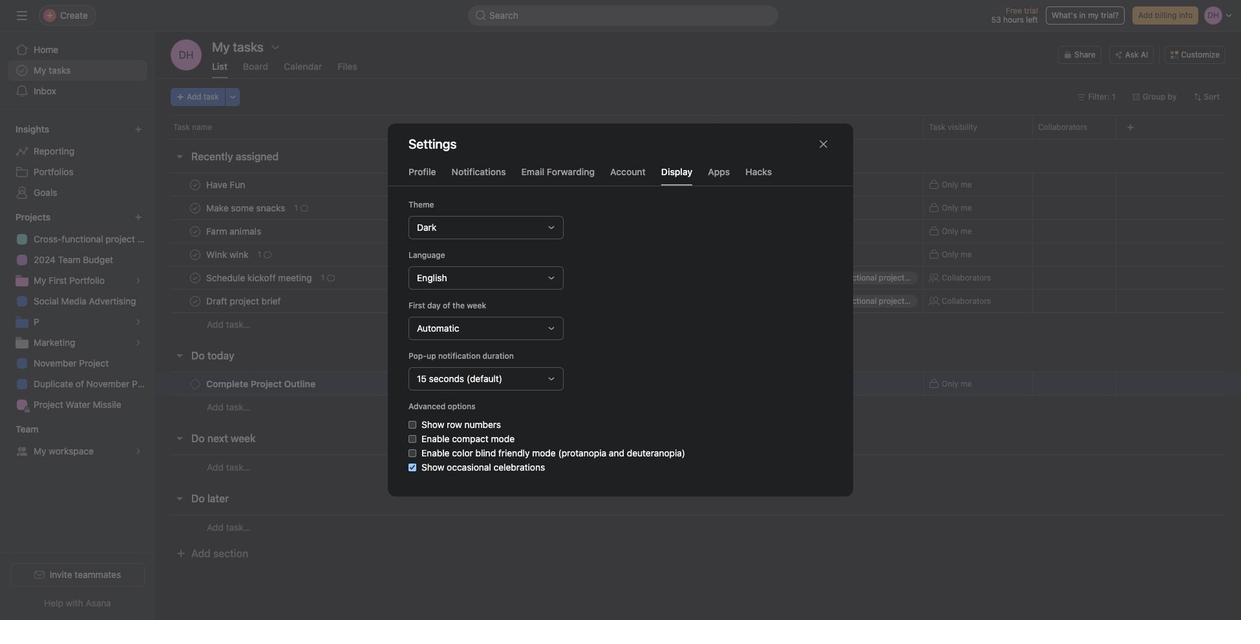 Task type: vqa. For each thing, say whether or not it's contained in the screenshot.
2 likes. you liked this task image
no



Task type: describe. For each thing, give the bounding box(es) containing it.
isinverse image
[[476, 10, 486, 21]]

close this dialog image
[[819, 139, 829, 149]]

schedule kickoff meeting cell
[[155, 266, 718, 290]]

cell for 'schedule kickoff meeting' cell
[[718, 266, 795, 290]]

task name text field for complete project outline cell
[[204, 377, 320, 390]]

task name text field for mark complete checkbox inside the 'wink wink' cell
[[204, 248, 252, 261]]

complete project outline cell
[[155, 372, 718, 396]]

header recently assigned tree grid
[[155, 173, 1241, 336]]

1 collapse task list for this group image from the top
[[175, 350, 185, 361]]

1 collapse task list for this group image from the top
[[175, 151, 185, 162]]

mark complete checkbox for draft project brief cell
[[188, 293, 203, 309]]

task name text field for have fun 'cell'
[[204, 178, 249, 191]]

add field image
[[1127, 123, 1135, 131]]

mark complete checkbox for "farm animals" cell
[[188, 223, 203, 239]]

mark complete checkbox for task name text field within the make some snacks cell
[[188, 200, 203, 216]]

global element
[[0, 32, 155, 109]]

mark complete image for make some snacks cell
[[188, 200, 203, 216]]

hide sidebar image
[[17, 10, 27, 21]]

mark complete checkbox for 'wink wink' cell
[[188, 247, 203, 262]]

Completed milestone checkbox
[[190, 379, 200, 389]]

draft project brief cell
[[155, 289, 718, 313]]



Task type: locate. For each thing, give the bounding box(es) containing it.
mark complete checkbox inside have fun 'cell'
[[188, 177, 203, 192]]

2 mark complete checkbox from the top
[[188, 270, 203, 285]]

3 task name text field from the top
[[204, 248, 252, 261]]

0 vertical spatial collapse task list for this group image
[[175, 151, 185, 162]]

1 mark complete image from the top
[[188, 177, 203, 192]]

mark complete image inside 'wink wink' cell
[[188, 247, 203, 262]]

0 vertical spatial task name text field
[[204, 201, 289, 214]]

1 mark complete checkbox from the top
[[188, 177, 203, 192]]

mark complete image for 'schedule kickoff meeting' cell
[[188, 270, 203, 285]]

mark complete image for draft project brief cell
[[188, 293, 203, 309]]

4 mark complete image from the top
[[188, 247, 203, 262]]

1 comment image inside 'schedule kickoff meeting' cell
[[327, 274, 335, 282]]

dialog
[[388, 123, 853, 497]]

task name text field for 'schedule kickoff meeting' cell
[[204, 271, 316, 284]]

teams element
[[0, 418, 155, 464]]

1 vertical spatial collapse task list for this group image
[[175, 493, 185, 504]]

4 mark complete checkbox from the top
[[188, 293, 203, 309]]

mark complete image for 'wink wink' cell
[[188, 247, 203, 262]]

0 horizontal spatial 1 comment image
[[264, 251, 272, 258]]

1 vertical spatial collapse task list for this group image
[[175, 433, 185, 444]]

cell
[[718, 266, 795, 290], [718, 289, 795, 313]]

mark complete image inside have fun 'cell'
[[188, 177, 203, 192]]

3 mark complete image from the top
[[188, 223, 203, 239]]

Mark complete checkbox
[[188, 200, 203, 216], [188, 270, 203, 285]]

task name text field for mark complete checkbox inside the "farm animals" cell
[[204, 225, 265, 238]]

mark complete checkbox inside "farm animals" cell
[[188, 223, 203, 239]]

1 vertical spatial task name text field
[[204, 225, 265, 238]]

1 task name text field from the top
[[204, 178, 249, 191]]

mark complete checkbox inside make some snacks cell
[[188, 200, 203, 216]]

2 mark complete image from the top
[[188, 200, 203, 216]]

1 comment image
[[301, 204, 308, 212]]

list box
[[468, 5, 778, 26]]

dh image
[[179, 39, 194, 70]]

task name text field inside draft project brief cell
[[204, 295, 285, 307]]

5 mark complete image from the top
[[188, 270, 203, 285]]

None checkbox
[[409, 435, 416, 443], [409, 449, 416, 457], [409, 435, 416, 443], [409, 449, 416, 457]]

2 mark complete checkbox from the top
[[188, 223, 203, 239]]

cell for draft project brief cell
[[718, 289, 795, 313]]

Mark complete checkbox
[[188, 177, 203, 192], [188, 223, 203, 239], [188, 247, 203, 262], [188, 293, 203, 309]]

farm animals cell
[[155, 219, 718, 243]]

1 vertical spatial mark complete checkbox
[[188, 270, 203, 285]]

4 task name text field from the top
[[204, 377, 320, 390]]

0 vertical spatial collapse task list for this group image
[[175, 350, 185, 361]]

1 mark complete checkbox from the top
[[188, 200, 203, 216]]

6 mark complete image from the top
[[188, 293, 203, 309]]

task name text field for draft project brief cell
[[204, 295, 285, 307]]

task name text field inside 'wink wink' cell
[[204, 248, 252, 261]]

mark complete image for "farm animals" cell
[[188, 223, 203, 239]]

2 task name text field from the top
[[204, 225, 265, 238]]

mark complete image
[[188, 177, 203, 192], [188, 200, 203, 216], [188, 223, 203, 239], [188, 247, 203, 262], [188, 270, 203, 285], [188, 293, 203, 309]]

2 cell from the top
[[718, 289, 795, 313]]

mark complete checkbox for task name text box within 'schedule kickoff meeting' cell
[[188, 270, 203, 285]]

settings tab list
[[388, 165, 853, 186]]

1 comment image
[[264, 251, 272, 258], [327, 274, 335, 282]]

mark complete image for have fun 'cell'
[[188, 177, 203, 192]]

collapse task list for this group image
[[175, 151, 185, 162], [175, 493, 185, 504]]

3 task name text field from the top
[[204, 295, 285, 307]]

2 task name text field from the top
[[204, 271, 316, 284]]

collapse task list for this group image
[[175, 350, 185, 361], [175, 433, 185, 444]]

wink wink cell
[[155, 242, 718, 266]]

1 comment image for 'schedule kickoff meeting' cell
[[327, 274, 335, 282]]

Task name text field
[[204, 201, 289, 214], [204, 225, 265, 238], [204, 248, 252, 261]]

mark complete checkbox inside 'wink wink' cell
[[188, 247, 203, 262]]

1 comment image inside 'wink wink' cell
[[264, 251, 272, 258]]

1 comment image for 'wink wink' cell
[[264, 251, 272, 258]]

mark complete checkbox for have fun 'cell'
[[188, 177, 203, 192]]

mark complete image inside make some snacks cell
[[188, 200, 203, 216]]

2 vertical spatial task name text field
[[204, 248, 252, 261]]

mark complete image inside 'schedule kickoff meeting' cell
[[188, 270, 203, 285]]

completed milestone image
[[190, 379, 200, 389]]

task name text field inside "farm animals" cell
[[204, 225, 265, 238]]

1 vertical spatial 1 comment image
[[327, 274, 335, 282]]

task name text field inside complete project outline cell
[[204, 377, 320, 390]]

have fun cell
[[155, 173, 718, 197]]

Task name text field
[[204, 178, 249, 191], [204, 271, 316, 284], [204, 295, 285, 307], [204, 377, 320, 390]]

task name text field inside make some snacks cell
[[204, 201, 289, 214]]

3 mark complete checkbox from the top
[[188, 247, 203, 262]]

mark complete checkbox inside draft project brief cell
[[188, 293, 203, 309]]

projects element
[[0, 206, 155, 418]]

0 vertical spatial mark complete checkbox
[[188, 200, 203, 216]]

1 horizontal spatial 1 comment image
[[327, 274, 335, 282]]

mark complete image inside "farm animals" cell
[[188, 223, 203, 239]]

task name text field inside 'schedule kickoff meeting' cell
[[204, 271, 316, 284]]

row
[[155, 115, 1241, 139], [171, 138, 1226, 140], [155, 173, 1241, 197], [155, 196, 1241, 220], [155, 219, 1241, 243], [155, 242, 1241, 266], [155, 266, 1241, 290], [155, 289, 1241, 313], [155, 312, 1241, 336], [155, 372, 1241, 396], [155, 395, 1241, 419], [155, 455, 1241, 479], [155, 515, 1241, 539]]

make some snacks cell
[[155, 196, 718, 220]]

2 collapse task list for this group image from the top
[[175, 433, 185, 444]]

1 cell from the top
[[718, 266, 795, 290]]

mark complete image inside draft project brief cell
[[188, 293, 203, 309]]

None checkbox
[[409, 421, 416, 429], [409, 464, 416, 471], [409, 421, 416, 429], [409, 464, 416, 471]]

0 vertical spatial 1 comment image
[[264, 251, 272, 258]]

mark complete checkbox inside 'schedule kickoff meeting' cell
[[188, 270, 203, 285]]

insights element
[[0, 118, 155, 206]]

1 task name text field from the top
[[204, 201, 289, 214]]

task name text field inside have fun 'cell'
[[204, 178, 249, 191]]

header do today tree grid
[[155, 372, 1241, 419]]

2 collapse task list for this group image from the top
[[175, 493, 185, 504]]



